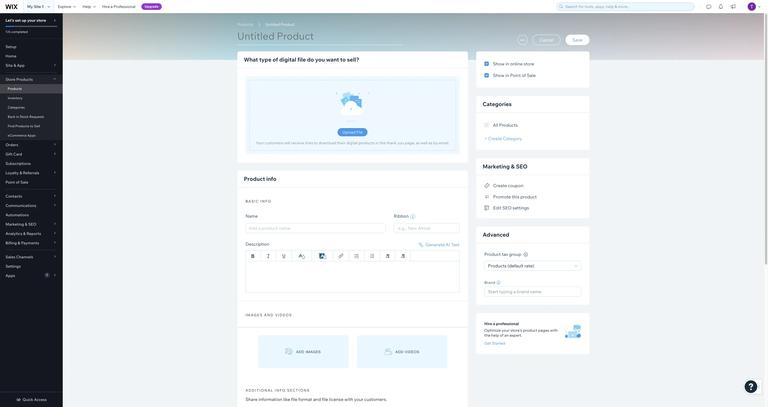 Task type: locate. For each thing, give the bounding box(es) containing it.
0 vertical spatial product
[[521, 194, 537, 200]]

type
[[260, 56, 272, 63]]

& right loyalty
[[20, 171, 22, 176]]

to left sell
[[30, 124, 33, 128]]

analytics & reports button
[[0, 229, 63, 239]]

2 vertical spatial info
[[275, 389, 286, 393]]

explore
[[58, 4, 71, 9]]

get started
[[485, 341, 506, 346]]

1 vertical spatial product
[[524, 328, 538, 333]]

point down online
[[511, 73, 521, 78]]

sale down loyalty & referrals
[[20, 180, 28, 185]]

help
[[83, 4, 91, 9]]

& up coupon
[[511, 163, 515, 170]]

1 horizontal spatial point
[[511, 73, 521, 78]]

1 vertical spatial hire
[[485, 322, 493, 327]]

1 vertical spatial apps
[[6, 274, 15, 279]]

0 vertical spatial info
[[267, 176, 277, 183]]

0 vertical spatial create
[[489, 136, 502, 142]]

1 right my
[[42, 4, 44, 9]]

apps down find products to sell link
[[27, 134, 36, 138]]

1 horizontal spatial you
[[398, 141, 404, 146]]

form containing what type of digital file do you want to sell?
[[63, 13, 769, 408]]

the inside optimize your store's product pages with the help of an expert.
[[485, 333, 491, 338]]

in inside "link"
[[16, 115, 19, 119]]

images and videos
[[246, 313, 292, 318]]

product right untitled
[[281, 22, 295, 27]]

products right store
[[16, 77, 33, 82]]

help button
[[79, 0, 99, 13]]

a inside 'hire a professional' link
[[111, 4, 113, 9]]

1 vertical spatial 1
[[46, 274, 48, 277]]

info up basic info
[[267, 176, 277, 183]]

you right do
[[316, 56, 325, 63]]

sale down show in online store
[[527, 73, 536, 78]]

marketing & seo inside popup button
[[6, 222, 36, 227]]

1 vertical spatial point
[[6, 180, 15, 185]]

with right license
[[345, 397, 353, 403]]

info
[[267, 176, 277, 183], [261, 199, 272, 204], [275, 389, 286, 393]]

point down loyalty
[[6, 180, 15, 185]]

orders
[[6, 143, 18, 148]]

0 vertical spatial apps
[[27, 134, 36, 138]]

apps down settings
[[6, 274, 15, 279]]

your right up
[[27, 18, 36, 23]]

0 vertical spatial show
[[493, 61, 505, 67]]

products (default rate)
[[488, 263, 535, 269]]

a for professional
[[493, 322, 496, 327]]

to left sell?
[[341, 56, 346, 63]]

0 horizontal spatial site
[[6, 63, 13, 68]]

sales
[[6, 255, 15, 260]]

in for stock
[[16, 115, 19, 119]]

1 horizontal spatial a
[[493, 322, 496, 327]]

0 vertical spatial hire
[[102, 4, 110, 9]]

marketing & seo up create coupon button
[[483, 163, 528, 170]]

site right my
[[34, 4, 41, 9]]

2 add from the left
[[396, 350, 404, 355]]

hire
[[102, 4, 110, 9], [485, 322, 493, 327]]

1 horizontal spatial sale
[[527, 73, 536, 78]]

store inside form
[[524, 61, 535, 67]]

add right videos icon
[[396, 350, 404, 355]]

2 horizontal spatial your
[[502, 328, 510, 333]]

info up like
[[275, 389, 286, 393]]

0 horizontal spatial products link
[[0, 84, 63, 94]]

product inside optimize your store's product pages with the help of an expert.
[[524, 328, 538, 333]]

receive
[[292, 141, 304, 146]]

of
[[273, 56, 278, 63], [522, 73, 526, 78], [16, 180, 20, 185], [500, 333, 504, 338]]

0 vertical spatial products link
[[235, 22, 257, 27]]

contacts button
[[0, 192, 63, 201]]

cancel button
[[533, 35, 561, 45]]

& inside form
[[511, 163, 515, 170]]

1 vertical spatial products link
[[0, 84, 63, 94]]

store inside sidebar element
[[36, 18, 46, 23]]

hire right help button
[[102, 4, 110, 9]]

2 vertical spatial seo
[[28, 222, 36, 227]]

seo up coupon
[[516, 163, 528, 170]]

you left page, at the right top of the page
[[398, 141, 404, 146]]

0 vertical spatial with
[[551, 328, 558, 333]]

promote this product
[[494, 194, 537, 200]]

0 horizontal spatial with
[[345, 397, 353, 403]]

your left the customers.
[[354, 397, 364, 403]]

untitled product
[[265, 22, 295, 27]]

seo settings image
[[485, 206, 490, 211]]

& inside site & app dropdown button
[[14, 63, 16, 68]]

1 vertical spatial site
[[6, 63, 13, 68]]

1 horizontal spatial apps
[[27, 134, 36, 138]]

& for marketing & seo popup button at the bottom of the page
[[25, 222, 27, 227]]

a
[[111, 4, 113, 9], [493, 322, 496, 327]]

& for site & app dropdown button
[[14, 63, 16, 68]]

marketing inside form
[[483, 163, 510, 170]]

1 vertical spatial marketing
[[6, 222, 24, 227]]

inventory link
[[0, 94, 63, 103]]

site & app button
[[0, 61, 63, 70]]

in right back
[[16, 115, 19, 119]]

site down home
[[6, 63, 13, 68]]

you
[[316, 56, 325, 63], [398, 141, 404, 146]]

show for show in point of sale
[[493, 73, 505, 78]]

0 vertical spatial site
[[34, 4, 41, 9]]

0 vertical spatial store
[[36, 18, 46, 23]]

false text field
[[246, 262, 460, 293]]

0 horizontal spatial product
[[244, 176, 265, 183]]

site
[[34, 4, 41, 9], [6, 63, 13, 68]]

back in stock requests
[[8, 115, 44, 119]]

1 vertical spatial product
[[244, 176, 265, 183]]

the left help
[[485, 333, 491, 338]]

1 horizontal spatial seo
[[503, 205, 512, 211]]

1 horizontal spatial marketing
[[483, 163, 510, 170]]

0 vertical spatial 1
[[42, 4, 44, 9]]

2 horizontal spatial to
[[341, 56, 346, 63]]

categories up all
[[483, 101, 512, 108]]

& inside marketing & seo popup button
[[25, 222, 27, 227]]

1 horizontal spatial products link
[[235, 22, 257, 27]]

& left reports
[[23, 232, 26, 237]]

1 show from the top
[[493, 61, 505, 67]]

sell
[[34, 124, 40, 128]]

2 vertical spatial product
[[485, 252, 501, 258]]

create
[[489, 136, 502, 142], [494, 183, 507, 189]]

back
[[8, 115, 15, 119]]

group
[[509, 252, 522, 258]]

sell?
[[347, 56, 360, 63]]

of inside optimize your store's product pages with the help of an expert.
[[500, 333, 504, 338]]

with right pages
[[551, 328, 558, 333]]

categories down inventory
[[8, 105, 25, 110]]

products
[[359, 141, 375, 146]]

share information like file format and file license with your customers.
[[246, 397, 387, 403]]

in left online
[[506, 61, 510, 67]]

quick access button
[[16, 398, 47, 403]]

0 horizontal spatial and
[[264, 313, 274, 318]]

show down show in online store
[[493, 73, 505, 78]]

0 horizontal spatial you
[[316, 56, 325, 63]]

1 horizontal spatial marketing & seo
[[483, 163, 528, 170]]

seo
[[516, 163, 528, 170], [503, 205, 512, 211], [28, 222, 36, 227]]

to right links
[[314, 141, 318, 146]]

store right online
[[524, 61, 535, 67]]

1 vertical spatial show
[[493, 73, 505, 78]]

1 vertical spatial info
[[261, 199, 272, 204]]

0 vertical spatial a
[[111, 4, 113, 9]]

categories inside form
[[483, 101, 512, 108]]

create up promote at the right top
[[494, 183, 507, 189]]

0 vertical spatial seo
[[516, 163, 528, 170]]

0 horizontal spatial sale
[[20, 180, 28, 185]]

the left thank
[[380, 141, 386, 146]]

1 horizontal spatial add
[[396, 350, 404, 355]]

edit seo settings button
[[485, 204, 530, 212]]

0 horizontal spatial hire
[[102, 4, 110, 9]]

marketing & seo up analytics & reports
[[6, 222, 36, 227]]

0 horizontal spatial marketing
[[6, 222, 24, 227]]

product left pages
[[524, 328, 538, 333]]

0 horizontal spatial to
[[30, 124, 33, 128]]

generate ai text button
[[418, 242, 460, 248]]

1 vertical spatial store
[[524, 61, 535, 67]]

find products to sell
[[8, 124, 40, 128]]

marketing & seo
[[483, 163, 528, 170], [6, 222, 36, 227]]

& right "billing"
[[18, 241, 20, 246]]

1 horizontal spatial to
[[314, 141, 318, 146]]

well
[[421, 141, 428, 146]]

your down professional in the right of the page
[[502, 328, 510, 333]]

1 vertical spatial marketing & seo
[[6, 222, 36, 227]]

apps
[[27, 134, 36, 138], [6, 274, 15, 279]]

seo down automations link
[[28, 222, 36, 227]]

product up basic
[[244, 176, 265, 183]]

0 vertical spatial point
[[511, 73, 521, 78]]

1 add from the left
[[296, 350, 305, 355]]

file
[[357, 130, 363, 135]]

+ create category button
[[485, 136, 523, 142]]

in for point
[[506, 73, 510, 78]]

an
[[505, 333, 509, 338]]

product right the this
[[521, 194, 537, 200]]

and
[[264, 313, 274, 318], [313, 397, 321, 403]]

0 horizontal spatial seo
[[28, 222, 36, 227]]

seo right 'edit'
[[503, 205, 512, 211]]

upgrade
[[145, 4, 159, 9]]

0 horizontal spatial as
[[416, 141, 420, 146]]

Select box search field
[[399, 224, 456, 233]]

digital right type
[[280, 56, 296, 63]]

1 horizontal spatial as
[[429, 141, 433, 146]]

+ create category
[[485, 136, 523, 142]]

site inside dropdown button
[[6, 63, 13, 68]]

hire for hire a professional
[[485, 322, 493, 327]]

1 vertical spatial and
[[313, 397, 321, 403]]

of down loyalty & referrals
[[16, 180, 20, 185]]

store down my site 1
[[36, 18, 46, 23]]

info right basic
[[261, 199, 272, 204]]

1 vertical spatial sale
[[20, 180, 28, 185]]

back in stock requests link
[[0, 112, 63, 122]]

file
[[298, 56, 306, 63], [291, 397, 298, 403], [322, 397, 328, 403]]

product left 'tax'
[[485, 252, 501, 258]]

hire up "optimize"
[[485, 322, 493, 327]]

categories inside sidebar element
[[8, 105, 25, 110]]

products link
[[235, 22, 257, 27], [0, 84, 63, 94]]

1 horizontal spatial categories
[[483, 101, 512, 108]]

product inside 'button'
[[521, 194, 537, 200]]

products link left untitled
[[235, 22, 257, 27]]

card
[[13, 152, 22, 157]]

1 horizontal spatial and
[[313, 397, 321, 403]]

images
[[306, 350, 321, 355]]

marketing up create coupon button
[[483, 163, 510, 170]]

point of sale
[[6, 180, 28, 185]]

0 horizontal spatial add
[[296, 350, 305, 355]]

0 horizontal spatial your
[[27, 18, 36, 23]]

& inside loyalty & referrals dropdown button
[[20, 171, 22, 176]]

loyalty & referrals button
[[0, 169, 63, 178]]

0 vertical spatial sale
[[527, 73, 536, 78]]

show left online
[[493, 61, 505, 67]]

2 horizontal spatial seo
[[516, 163, 528, 170]]

1 vertical spatial seo
[[503, 205, 512, 211]]

0 vertical spatial marketing & seo
[[483, 163, 528, 170]]

this
[[512, 194, 520, 200]]

create right +
[[489, 136, 502, 142]]

& inside analytics & reports dropdown button
[[23, 232, 26, 237]]

the
[[380, 141, 386, 146], [485, 333, 491, 338]]

digital right their
[[347, 141, 358, 146]]

ai
[[446, 242, 451, 248]]

and left videos
[[264, 313, 274, 318]]

1 vertical spatial digital
[[347, 141, 358, 146]]

sections
[[287, 389, 310, 393]]

requests
[[29, 115, 44, 119]]

1 vertical spatial to
[[30, 124, 33, 128]]

Search for tools, apps, help & more... field
[[564, 3, 693, 10]]

1 horizontal spatial your
[[354, 397, 364, 403]]

info for product
[[267, 176, 277, 183]]

file left do
[[298, 56, 306, 63]]

2 show from the top
[[493, 73, 505, 78]]

apps inside ecommerce apps link
[[27, 134, 36, 138]]

1 horizontal spatial store
[[524, 61, 535, 67]]

1 vertical spatial the
[[485, 333, 491, 338]]

0 vertical spatial your
[[27, 18, 36, 23]]

info for additional
[[275, 389, 286, 393]]

as left by
[[429, 141, 433, 146]]

thank
[[387, 141, 397, 146]]

products up inventory
[[8, 87, 22, 91]]

0 horizontal spatial point
[[6, 180, 15, 185]]

my site 1
[[27, 4, 44, 9]]

0 vertical spatial the
[[380, 141, 386, 146]]

info tooltip image
[[524, 253, 528, 257]]

0 vertical spatial digital
[[280, 56, 296, 63]]

let's set up your store
[[6, 18, 46, 23]]

1 horizontal spatial the
[[485, 333, 491, 338]]

0 vertical spatial marketing
[[483, 163, 510, 170]]

download
[[319, 141, 337, 146]]

products up ecommerce apps
[[15, 124, 29, 128]]

1 horizontal spatial site
[[34, 4, 41, 9]]

a inside form
[[493, 322, 496, 327]]

1 vertical spatial a
[[493, 322, 496, 327]]

to inside sidebar element
[[30, 124, 33, 128]]

1 horizontal spatial 1
[[46, 274, 48, 277]]

promote
[[494, 194, 511, 200]]

gallery image
[[286, 349, 293, 356]]

ribbon
[[394, 214, 410, 219]]

add right gallery icon
[[296, 350, 305, 355]]

0 horizontal spatial apps
[[6, 274, 15, 279]]

1 vertical spatial your
[[502, 328, 510, 333]]

Add a product name text field
[[246, 224, 386, 234]]

1 down settings "link"
[[46, 274, 48, 277]]

as left well at the top of the page
[[416, 141, 420, 146]]

what
[[244, 56, 258, 63]]

product for product info
[[244, 176, 265, 183]]

0 horizontal spatial a
[[111, 4, 113, 9]]

videos
[[275, 313, 292, 318]]

in down show in online store
[[506, 73, 510, 78]]

their
[[337, 141, 346, 146]]

form
[[63, 13, 769, 408]]

0 horizontal spatial store
[[36, 18, 46, 23]]

products link down store products
[[0, 84, 63, 94]]

1 vertical spatial create
[[494, 183, 507, 189]]

2 horizontal spatial product
[[485, 252, 501, 258]]

of left an
[[500, 333, 504, 338]]

loyalty & referrals
[[6, 171, 39, 176]]

upgrade button
[[141, 3, 162, 10]]

1 horizontal spatial hire
[[485, 322, 493, 327]]

additional info sections
[[246, 389, 310, 393]]

& inside billing & payments 'dropdown button'
[[18, 241, 20, 246]]

with
[[551, 328, 558, 333], [345, 397, 353, 403]]

1 horizontal spatial product
[[281, 22, 295, 27]]

seo inside marketing & seo popup button
[[28, 222, 36, 227]]

add images
[[296, 350, 321, 355]]

your
[[27, 18, 36, 23], [502, 328, 510, 333], [354, 397, 364, 403]]

1 as from the left
[[416, 141, 420, 146]]

marketing up analytics on the bottom left
[[6, 222, 24, 227]]

show
[[493, 61, 505, 67], [493, 73, 505, 78]]

1 inside sidebar element
[[46, 274, 48, 277]]

a up "optimize"
[[493, 322, 496, 327]]

Start typing a brand name field
[[487, 287, 580, 297]]

1/6 completed
[[6, 30, 28, 34]]

links
[[305, 141, 313, 146]]

a left "professional"
[[111, 4, 113, 9]]

and right the format
[[313, 397, 321, 403]]

& left app
[[14, 63, 16, 68]]

& up analytics & reports
[[25, 222, 27, 227]]

0 horizontal spatial marketing & seo
[[6, 222, 36, 227]]



Task type: describe. For each thing, give the bounding box(es) containing it.
your customers will receive links to download their digital products in the thank you page, as well as by email.
[[256, 141, 450, 146]]

store
[[6, 77, 15, 82]]

1 horizontal spatial digital
[[347, 141, 358, 146]]

products down product tax group
[[488, 263, 507, 269]]

communications
[[6, 203, 36, 208]]

add videos
[[396, 350, 420, 355]]

professional
[[114, 4, 136, 9]]

marketing & seo button
[[0, 220, 63, 229]]

want
[[326, 56, 339, 63]]

find
[[8, 124, 15, 128]]

Untitled Product text field
[[237, 30, 403, 45]]

sale inside form
[[527, 73, 536, 78]]

like
[[283, 397, 290, 403]]

product for product tax group
[[485, 252, 501, 258]]

2 as from the left
[[429, 141, 433, 146]]

share
[[246, 397, 258, 403]]

what type of digital file do you want to sell?
[[244, 56, 360, 63]]

billing
[[6, 241, 17, 246]]

up
[[22, 18, 26, 23]]

2 vertical spatial to
[[314, 141, 318, 146]]

(default
[[508, 263, 524, 269]]

payments
[[21, 241, 39, 246]]

basic info
[[246, 199, 272, 204]]

with inside optimize your store's product pages with the help of an expert.
[[551, 328, 558, 333]]

products inside dropdown button
[[16, 77, 33, 82]]

show for show in online store
[[493, 61, 505, 67]]

upload file
[[343, 130, 363, 135]]

license
[[329, 397, 344, 403]]

tax
[[502, 252, 508, 258]]

let's
[[6, 18, 14, 23]]

promote coupon image
[[485, 184, 490, 189]]

point inside sidebar element
[[6, 180, 15, 185]]

promote image
[[485, 195, 490, 200]]

0 vertical spatial and
[[264, 313, 274, 318]]

products left untitled
[[237, 22, 254, 27]]

generate
[[426, 242, 445, 248]]

completed
[[11, 30, 28, 34]]

your inside optimize your store's product pages with the help of an expert.
[[502, 328, 510, 333]]

& for billing & payments 'dropdown button'
[[18, 241, 20, 246]]

videos
[[405, 350, 420, 355]]

get started link
[[485, 341, 506, 346]]

gift card
[[6, 152, 22, 157]]

site & app
[[6, 63, 25, 68]]

+
[[485, 136, 488, 142]]

edit seo settings
[[494, 205, 530, 211]]

create coupon
[[494, 183, 524, 189]]

save button
[[566, 35, 590, 45]]

subscriptions
[[6, 161, 31, 166]]

help
[[492, 333, 500, 338]]

marketing & seo inside form
[[483, 163, 528, 170]]

category
[[503, 136, 523, 142]]

home
[[6, 54, 16, 59]]

store products
[[6, 77, 33, 82]]

0 horizontal spatial the
[[380, 141, 386, 146]]

hire a professional
[[102, 4, 136, 9]]

file right like
[[291, 397, 298, 403]]

ecommerce apps link
[[0, 131, 63, 140]]

hire a professional link
[[99, 0, 139, 13]]

get
[[485, 341, 491, 346]]

settings
[[6, 264, 21, 269]]

cancel
[[540, 37, 554, 43]]

sales channels button
[[0, 253, 63, 262]]

show in online store
[[493, 61, 535, 67]]

automations
[[6, 213, 29, 218]]

& for analytics & reports dropdown button
[[23, 232, 26, 237]]

1 vertical spatial you
[[398, 141, 404, 146]]

seo inside edit seo settings button
[[503, 205, 512, 211]]

file left license
[[322, 397, 328, 403]]

optimize your store's product pages with the help of an expert.
[[485, 328, 558, 338]]

of down online
[[522, 73, 526, 78]]

save
[[573, 37, 583, 43]]

contacts
[[6, 194, 22, 199]]

professional
[[496, 322, 519, 327]]

1/6
[[6, 30, 10, 34]]

page,
[[405, 141, 415, 146]]

products link inside form
[[235, 22, 257, 27]]

sales channels
[[6, 255, 33, 260]]

show in point of sale
[[493, 73, 536, 78]]

0 horizontal spatial digital
[[280, 56, 296, 63]]

ecommerce
[[8, 134, 27, 138]]

0 horizontal spatial 1
[[42, 4, 44, 9]]

information
[[259, 397, 283, 403]]

gift
[[6, 152, 12, 157]]

edit
[[494, 205, 502, 211]]

set
[[15, 18, 21, 23]]

in for online
[[506, 61, 510, 67]]

online
[[511, 61, 523, 67]]

basic
[[246, 199, 259, 204]]

hire for hire a professional
[[102, 4, 110, 9]]

description
[[246, 242, 269, 247]]

brand
[[485, 281, 496, 286]]

reports
[[27, 232, 41, 237]]

0 vertical spatial product
[[281, 22, 295, 27]]

create inside button
[[494, 183, 507, 189]]

text
[[452, 242, 460, 248]]

gift card button
[[0, 150, 63, 159]]

videos icon image
[[385, 349, 393, 356]]

0 vertical spatial to
[[341, 56, 346, 63]]

products right all
[[500, 123, 518, 128]]

2 vertical spatial your
[[354, 397, 364, 403]]

optimize
[[485, 328, 501, 333]]

promote this product button
[[485, 193, 537, 201]]

point inside form
[[511, 73, 521, 78]]

format
[[299, 397, 312, 403]]

billing & payments button
[[0, 239, 63, 248]]

referrals
[[23, 171, 39, 176]]

& for loyalty & referrals dropdown button
[[20, 171, 22, 176]]

email.
[[439, 141, 450, 146]]

of inside sidebar element
[[16, 180, 20, 185]]

0 vertical spatial you
[[316, 56, 325, 63]]

images
[[246, 313, 263, 318]]

will
[[285, 141, 291, 146]]

hire a professional
[[485, 322, 519, 327]]

sale inside sidebar element
[[20, 180, 28, 185]]

add for add images
[[296, 350, 305, 355]]

your inside sidebar element
[[27, 18, 36, 23]]

pages
[[539, 328, 550, 333]]

1 vertical spatial with
[[345, 397, 353, 403]]

of right type
[[273, 56, 278, 63]]

a for professional
[[111, 4, 113, 9]]

app
[[17, 63, 25, 68]]

setup link
[[0, 42, 63, 51]]

add for add videos
[[396, 350, 404, 355]]

marketing inside popup button
[[6, 222, 24, 227]]

started
[[492, 341, 506, 346]]

in right products
[[376, 141, 379, 146]]

quick access
[[23, 398, 47, 403]]

categories link
[[0, 103, 63, 112]]

sidebar element
[[0, 13, 63, 408]]

info for basic
[[261, 199, 272, 204]]



